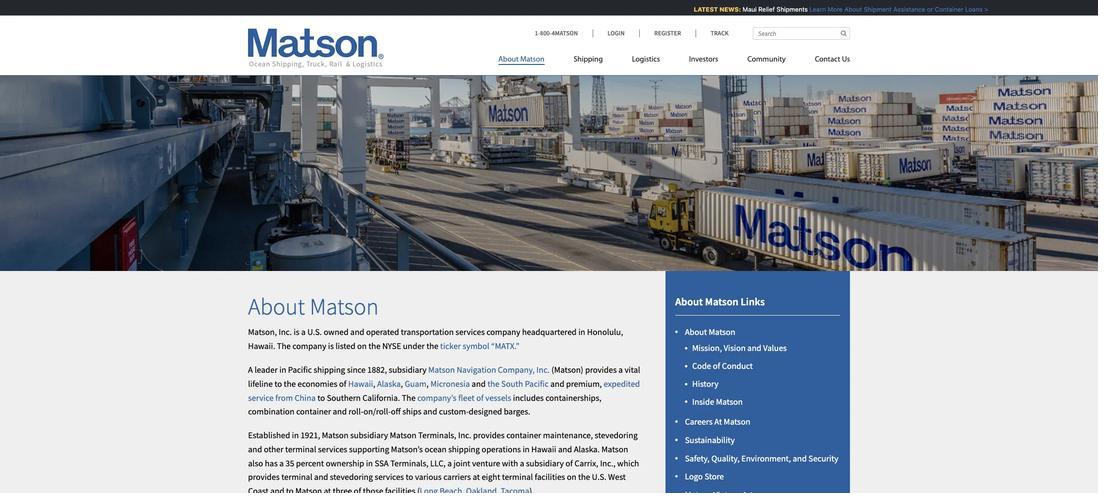Task type: describe. For each thing, give the bounding box(es) containing it.
and down the navigation
[[472, 379, 486, 390]]

barges.
[[504, 407, 531, 418]]

nyse
[[382, 341, 401, 352]]

security
[[809, 453, 839, 465]]

and right vision
[[748, 343, 762, 354]]

of inside about matson links "section"
[[713, 361, 720, 372]]

matson navigation company, inc. link
[[428, 365, 550, 376]]

micronesia
[[431, 379, 470, 390]]

also
[[248, 458, 263, 469]]

matson up 'micronesia'
[[428, 365, 455, 376]]

lifeline
[[248, 379, 273, 390]]

under
[[403, 341, 425, 352]]

2 , from the left
[[401, 379, 403, 390]]

careers
[[685, 417, 713, 428]]

0 horizontal spatial pacific
[[288, 365, 312, 376]]

vital
[[625, 365, 640, 376]]

of left carrix,
[[566, 458, 573, 469]]

about matson links
[[675, 295, 765, 309]]

and right coast
[[270, 486, 284, 494]]

alaska link
[[377, 379, 401, 390]]

a right with
[[520, 458, 524, 469]]

0 horizontal spatial at
[[324, 486, 331, 494]]

community link
[[733, 51, 801, 71]]

in right the "operations"
[[523, 444, 530, 455]]

1 vertical spatial company
[[293, 341, 326, 352]]

links
[[741, 295, 765, 309]]

3 , from the left
[[427, 379, 429, 390]]

expedited
[[604, 379, 640, 390]]

0 horizontal spatial about matson link
[[498, 51, 559, 71]]

inc.,
[[600, 458, 616, 469]]

top menu navigation
[[498, 51, 850, 71]]

various
[[415, 472, 442, 483]]

latest
[[688, 5, 712, 13]]

safety, quality, environment, and security link
[[685, 453, 839, 465]]

a inside matson, inc. is a u.s. owned and operated transportation services company headquartered in honolulu, hawaii. the company is listed on the nyse under the
[[301, 327, 306, 338]]

mission, vision and values link
[[692, 343, 787, 354]]

news:
[[714, 5, 735, 13]]

800-
[[540, 29, 552, 37]]

about matson inside "section"
[[685, 327, 736, 338]]

in inside matson, inc. is a u.s. owned and operated transportation services company headquartered in honolulu, hawaii. the company is listed on the nyse under the
[[579, 327, 585, 338]]

loans
[[959, 5, 977, 13]]

to down the "economies"
[[318, 393, 325, 404]]

ownership
[[326, 458, 364, 469]]

register
[[654, 29, 681, 37]]

history
[[692, 379, 719, 390]]

symbol
[[463, 341, 490, 352]]

logo store
[[685, 472, 724, 483]]

fleet
[[458, 393, 475, 404]]

the down matson navigation company, inc. link
[[488, 379, 500, 390]]

three
[[333, 486, 352, 494]]

community
[[748, 56, 786, 64]]

southern
[[327, 393, 361, 404]]

matson up at
[[716, 397, 743, 408]]

4matson
[[552, 29, 578, 37]]

the south pacific link
[[488, 379, 549, 390]]

ssa
[[375, 458, 389, 469]]

register link
[[639, 29, 696, 37]]

relief
[[752, 5, 769, 13]]

history link
[[692, 379, 719, 390]]

hawaii inside established in 1921, matson subsidiary matson terminals, inc. provides container maintenance, stevedoring and other terminal services supporting matson's ocean shipping operations in hawaii and alaska. matson also has a 35 percent ownership in ssa terminals, llc, a joint venture with a subsidiary of carrix, inc., which provides terminal and stevedoring services to various carriers at eight terminal facilities on the u.s. west coast and to matson at three of those facilities (
[[531, 444, 556, 455]]

ticker
[[440, 341, 461, 352]]

more
[[822, 5, 837, 13]]

container
[[929, 5, 958, 13]]

of right fleet
[[476, 393, 484, 404]]

matson right at
[[724, 417, 751, 428]]

logistics
[[632, 56, 660, 64]]

carrix,
[[575, 458, 598, 469]]

transportation
[[401, 327, 454, 338]]

search image
[[841, 30, 847, 36]]

inside matson
[[692, 397, 743, 408]]

and down maintenance,
[[558, 444, 572, 455]]

includes
[[513, 393, 544, 404]]

35
[[286, 458, 294, 469]]

environment,
[[742, 453, 791, 465]]

code of conduct
[[692, 361, 753, 372]]

contact
[[815, 56, 841, 64]]

u.s. inside established in 1921, matson subsidiary matson terminals, inc. provides container maintenance, stevedoring and other terminal services supporting matson's ocean shipping operations in hawaii and alaska. matson also has a 35 percent ownership in ssa terminals, llc, a joint venture with a subsidiary of carrix, inc., which provides terminal and stevedoring services to various carriers at eight terminal facilities on the u.s. west coast and to matson at three of those facilities (
[[592, 472, 607, 483]]

of right three
[[354, 486, 361, 494]]

matson right 1921,
[[322, 430, 349, 441]]

a right the llc,
[[448, 458, 452, 469]]

a inside (matson) provides a vital lifeline to the economies of
[[619, 365, 623, 376]]

leader
[[255, 365, 278, 376]]

learn
[[804, 5, 820, 13]]

matson's
[[391, 444, 423, 455]]

since
[[347, 365, 366, 376]]

code
[[692, 361, 711, 372]]

1 horizontal spatial provides
[[473, 430, 505, 441]]

vision
[[724, 343, 746, 354]]

safety,
[[685, 453, 710, 465]]

1-800-4matson link
[[535, 29, 593, 37]]

and left security
[[793, 453, 807, 465]]

china
[[295, 393, 316, 404]]

the inside established in 1921, matson subsidiary matson terminals, inc. provides container maintenance, stevedoring and other terminal services supporting matson's ocean shipping operations in hawaii and alaska. matson also has a 35 percent ownership in ssa terminals, llc, a joint venture with a subsidiary of carrix, inc., which provides terminal and stevedoring services to various carriers at eight terminal facilities on the u.s. west coast and to matson at three of those facilities (
[[578, 472, 590, 483]]

about inside "top menu" navigation
[[498, 56, 519, 64]]

shipping
[[574, 56, 603, 64]]

or
[[921, 5, 927, 13]]

listed
[[336, 341, 356, 352]]

company,
[[498, 365, 535, 376]]

terminal up percent
[[285, 444, 316, 455]]

0 vertical spatial is
[[294, 327, 300, 338]]

1 vertical spatial terminals,
[[390, 458, 429, 469]]

expedited service from china
[[248, 379, 640, 404]]

owned
[[324, 327, 349, 338]]

careers at matson link
[[685, 417, 751, 428]]

1 vertical spatial pacific
[[525, 379, 549, 390]]

1 , from the left
[[373, 379, 375, 390]]

0 horizontal spatial provides
[[248, 472, 280, 483]]

contact us
[[815, 56, 850, 64]]

0 vertical spatial stevedoring
[[595, 430, 638, 441]]

contact us link
[[801, 51, 850, 71]]

1 horizontal spatial the
[[402, 393, 416, 404]]

hawaii link
[[348, 379, 373, 390]]

inc. inside matson, inc. is a u.s. owned and operated transportation services company headquartered in honolulu, hawaii. the company is listed on the nyse under the
[[279, 327, 292, 338]]

carriers
[[444, 472, 471, 483]]

about matson links section
[[654, 271, 862, 494]]

mission,
[[692, 343, 722, 354]]

careers at matson
[[685, 417, 751, 428]]

u.s. inside matson, inc. is a u.s. owned and operated transportation services company headquartered in honolulu, hawaii. the company is listed on the nyse under the
[[307, 327, 322, 338]]

in left 1921,
[[292, 430, 299, 441]]

company's
[[417, 393, 457, 404]]

matson inside "top menu" navigation
[[520, 56, 545, 64]]

guam link
[[405, 379, 427, 390]]

premium,
[[566, 379, 602, 390]]

service
[[248, 393, 274, 404]]

matson up vision
[[709, 327, 736, 338]]

(matson)
[[552, 365, 584, 376]]

operated
[[366, 327, 399, 338]]

0 vertical spatial terminals,
[[418, 430, 456, 441]]

and down southern
[[333, 407, 347, 418]]

established in 1921, matson subsidiary matson terminals, inc. provides container maintenance, stevedoring and other terminal services supporting matson's ocean shipping operations in hawaii and alaska. matson also has a 35 percent ownership in ssa terminals, llc, a joint venture with a subsidiary of carrix, inc., which provides terminal and stevedoring services to various carriers at eight terminal facilities on the u.s. west coast and to matson at three of those facilities (
[[248, 430, 639, 494]]

matson,
[[248, 327, 277, 338]]



Task type: locate. For each thing, give the bounding box(es) containing it.
1 vertical spatial container
[[507, 430, 541, 441]]

0 vertical spatial company
[[487, 327, 520, 338]]

1 horizontal spatial about matson link
[[685, 327, 736, 338]]

company
[[487, 327, 520, 338], [293, 341, 326, 352]]

about matson inside "top menu" navigation
[[498, 56, 545, 64]]

pacific up includes
[[525, 379, 549, 390]]

2 horizontal spatial about matson
[[685, 327, 736, 338]]

operations
[[482, 444, 521, 455]]

0 vertical spatial provides
[[585, 365, 617, 376]]

0 vertical spatial about matson
[[498, 56, 545, 64]]

in left the 'honolulu,'
[[579, 327, 585, 338]]

2 horizontal spatial inc.
[[537, 365, 550, 376]]

1 horizontal spatial ,
[[401, 379, 403, 390]]

hawaii , alaska , guam , micronesia and the south pacific and premium,
[[348, 379, 604, 390]]

llc,
[[430, 458, 446, 469]]

ships
[[402, 407, 422, 418]]

2 horizontal spatial provides
[[585, 365, 617, 376]]

quality,
[[712, 453, 740, 465]]

login link
[[593, 29, 639, 37]]

to up from
[[275, 379, 282, 390]]

1 horizontal spatial u.s.
[[592, 472, 607, 483]]

shipments
[[771, 5, 802, 13]]

0 horizontal spatial facilities
[[385, 486, 416, 494]]

hawaii down maintenance,
[[531, 444, 556, 455]]

container inside established in 1921, matson subsidiary matson terminals, inc. provides container maintenance, stevedoring and other terminal services supporting matson's ocean shipping operations in hawaii and alaska. matson also has a 35 percent ownership in ssa terminals, llc, a joint venture with a subsidiary of carrix, inc., which provides terminal and stevedoring services to various carriers at eight terminal facilities on the u.s. west coast and to matson at three of those facilities (
[[507, 430, 541, 441]]

the right hawaii.
[[277, 341, 291, 352]]

0 vertical spatial subsidiary
[[389, 365, 427, 376]]

a left owned
[[301, 327, 306, 338]]

0 vertical spatial facilities
[[535, 472, 565, 483]]

shipping link
[[559, 51, 618, 71]]

the up ships
[[402, 393, 416, 404]]

includes containerships, combination container and roll-on/roll-off ships and custom-designed barges.
[[248, 393, 602, 418]]

provides up premium,
[[585, 365, 617, 376]]

facilities left ( on the bottom left of page
[[385, 486, 416, 494]]

latest news: maui relief shipments learn more about shipment assistance or container loans >
[[688, 5, 982, 13]]

2 vertical spatial subsidiary
[[526, 458, 564, 469]]

0 horizontal spatial services
[[318, 444, 347, 455]]

terminal down with
[[502, 472, 533, 483]]

of right code at right bottom
[[713, 361, 720, 372]]

ticker symbol "matx."
[[440, 341, 520, 352]]

, up the company's
[[427, 379, 429, 390]]

expedited service from china link
[[248, 379, 640, 404]]

roll-
[[349, 407, 364, 418]]

0 vertical spatial services
[[456, 327, 485, 338]]

matson down percent
[[295, 486, 322, 494]]

those
[[363, 486, 383, 494]]

west
[[608, 472, 626, 483]]

to down 35
[[286, 486, 294, 494]]

1 vertical spatial services
[[318, 444, 347, 455]]

matson up owned
[[310, 292, 379, 321]]

and down percent
[[314, 472, 328, 483]]

container
[[296, 407, 331, 418], [507, 430, 541, 441]]

0 horizontal spatial subsidiary
[[350, 430, 388, 441]]

1 vertical spatial at
[[324, 486, 331, 494]]

u.s. left owned
[[307, 327, 322, 338]]

mission, vision and values
[[692, 343, 787, 354]]

about matson down '1-'
[[498, 56, 545, 64]]

services inside matson, inc. is a u.s. owned and operated transportation services company headquartered in honolulu, hawaii. the company is listed on the nyse under the
[[456, 327, 485, 338]]

combination
[[248, 407, 295, 418]]

the inside (matson) provides a vital lifeline to the economies of
[[284, 379, 296, 390]]

inc. right matson,
[[279, 327, 292, 338]]

eight
[[482, 472, 500, 483]]

1 vertical spatial facilities
[[385, 486, 416, 494]]

services up symbol at the left bottom of page
[[456, 327, 485, 338]]

about matson link up mission,
[[685, 327, 736, 338]]

terminals, down matson's
[[390, 458, 429, 469]]

0 horizontal spatial is
[[294, 327, 300, 338]]

shipping up the "economies"
[[314, 365, 345, 376]]

custom-
[[439, 407, 469, 418]]

1-800-4matson
[[535, 29, 578, 37]]

0 vertical spatial inc.
[[279, 327, 292, 338]]

about
[[838, 5, 856, 13], [498, 56, 519, 64], [248, 292, 305, 321], [675, 295, 703, 309], [685, 327, 707, 338]]

code of conduct link
[[692, 361, 753, 372]]

1 horizontal spatial subsidiary
[[389, 365, 427, 376]]

on inside matson, inc. is a u.s. owned and operated transportation services company headquartered in honolulu, hawaii. the company is listed on the nyse under the
[[357, 341, 367, 352]]

company up "matx."
[[487, 327, 520, 338]]

matson up matson's
[[390, 430, 417, 441]]

assistance
[[888, 5, 919, 13]]

1 vertical spatial stevedoring
[[330, 472, 373, 483]]

subsidiary up supporting on the bottom of page
[[350, 430, 388, 441]]

and up also in the bottom left of the page
[[248, 444, 262, 455]]

matson up "inc.,"
[[602, 444, 628, 455]]

hawaii.
[[248, 341, 275, 352]]

1 horizontal spatial shipping
[[448, 444, 480, 455]]

subsidiary right with
[[526, 458, 564, 469]]

1 vertical spatial inc.
[[537, 365, 550, 376]]

facilities down maintenance,
[[535, 472, 565, 483]]

on down carrix,
[[567, 472, 577, 483]]

in right leader
[[279, 365, 286, 376]]

2 vertical spatial about matson
[[685, 327, 736, 338]]

terminals, up ocean
[[418, 430, 456, 441]]

the
[[369, 341, 381, 352], [427, 341, 439, 352], [284, 379, 296, 390], [488, 379, 500, 390], [578, 472, 590, 483]]

1 vertical spatial hawaii
[[531, 444, 556, 455]]

2 vertical spatial services
[[375, 472, 404, 483]]

the down operated
[[369, 341, 381, 352]]

0 horizontal spatial shipping
[[314, 365, 345, 376]]

services
[[456, 327, 485, 338], [318, 444, 347, 455], [375, 472, 404, 483]]

terminal
[[285, 444, 316, 455], [281, 472, 312, 483], [502, 472, 533, 483]]

1 horizontal spatial facilities
[[535, 472, 565, 483]]

and down (matson)
[[551, 379, 565, 390]]

at left the eight
[[473, 472, 480, 483]]

inside
[[692, 397, 715, 408]]

and
[[350, 327, 364, 338], [748, 343, 762, 354], [472, 379, 486, 390], [551, 379, 565, 390], [333, 407, 347, 418], [423, 407, 437, 418], [248, 444, 262, 455], [558, 444, 572, 455], [793, 453, 807, 465], [314, 472, 328, 483], [270, 486, 284, 494]]

1 vertical spatial subsidiary
[[350, 430, 388, 441]]

in left the ssa
[[366, 458, 373, 469]]

stevedoring up "inc.,"
[[595, 430, 638, 441]]

0 vertical spatial about matson link
[[498, 51, 559, 71]]

a leader in pacific shipping since 1882, subsidiary matson navigation company, inc.
[[248, 365, 550, 376]]

at
[[473, 472, 480, 483], [324, 486, 331, 494]]

container inside the includes containerships, combination container and roll-on/roll-off ships and custom-designed barges.
[[296, 407, 331, 418]]

a left 35
[[279, 458, 284, 469]]

1 vertical spatial on
[[567, 472, 577, 483]]

logo
[[685, 472, 703, 483]]

matson
[[520, 56, 545, 64], [310, 292, 379, 321], [705, 295, 739, 309], [709, 327, 736, 338], [428, 365, 455, 376], [716, 397, 743, 408], [724, 417, 751, 428], [322, 430, 349, 441], [390, 430, 417, 441], [602, 444, 628, 455], [295, 486, 322, 494]]

a left vital on the right of page
[[619, 365, 623, 376]]

container down barges.
[[507, 430, 541, 441]]

the up from
[[284, 379, 296, 390]]

on right "listed"
[[357, 341, 367, 352]]

2 horizontal spatial services
[[456, 327, 485, 338]]

inc. down the custom-
[[458, 430, 471, 441]]

about matson link down '1-'
[[498, 51, 559, 71]]

to inside (matson) provides a vital lifeline to the economies of
[[275, 379, 282, 390]]

a
[[301, 327, 306, 338], [619, 365, 623, 376], [279, 458, 284, 469], [448, 458, 452, 469], [520, 458, 524, 469]]

1 vertical spatial about matson
[[248, 292, 379, 321]]

provides up coast
[[248, 472, 280, 483]]

subsidiary up guam link at the left bottom of the page
[[389, 365, 427, 376]]

us
[[842, 56, 850, 64]]

designed
[[469, 407, 502, 418]]

of up southern
[[339, 379, 346, 390]]

california.
[[363, 393, 400, 404]]

blue matson logo with ocean, shipping, truck, rail and logistics written beneath it. image
[[248, 29, 384, 68]]

1 vertical spatial provides
[[473, 430, 505, 441]]

from
[[275, 393, 293, 404]]

1 horizontal spatial is
[[328, 341, 334, 352]]

Search search field
[[753, 27, 850, 40]]

pacific up the "economies"
[[288, 365, 312, 376]]

provides
[[585, 365, 617, 376], [473, 430, 505, 441], [248, 472, 280, 483]]

venture
[[472, 458, 500, 469]]

0 vertical spatial shipping
[[314, 365, 345, 376]]

1 vertical spatial u.s.
[[592, 472, 607, 483]]

1 horizontal spatial at
[[473, 472, 480, 483]]

of inside (matson) provides a vital lifeline to the economies of
[[339, 379, 346, 390]]

0 horizontal spatial stevedoring
[[330, 472, 373, 483]]

0 vertical spatial the
[[277, 341, 291, 352]]

0 horizontal spatial ,
[[373, 379, 375, 390]]

logistics link
[[618, 51, 675, 71]]

is left "listed"
[[328, 341, 334, 352]]

supporting
[[349, 444, 389, 455]]

, left guam link at the left bottom of the page
[[401, 379, 403, 390]]

1 horizontal spatial pacific
[[525, 379, 549, 390]]

matson down '1-'
[[520, 56, 545, 64]]

0 vertical spatial container
[[296, 407, 331, 418]]

services down the ssa
[[375, 472, 404, 483]]

investors link
[[675, 51, 733, 71]]

2 horizontal spatial ,
[[427, 379, 429, 390]]

1 vertical spatial the
[[402, 393, 416, 404]]

1 horizontal spatial hawaii
[[531, 444, 556, 455]]

about matson
[[498, 56, 545, 64], [248, 292, 379, 321], [685, 327, 736, 338]]

0 horizontal spatial u.s.
[[307, 327, 322, 338]]

at left three
[[324, 486, 331, 494]]

1 horizontal spatial inc.
[[458, 430, 471, 441]]

company down owned
[[293, 341, 326, 352]]

to southern california. the company's fleet of vessels
[[316, 393, 511, 404]]

1 horizontal spatial company
[[487, 327, 520, 338]]

2 vertical spatial provides
[[248, 472, 280, 483]]

shipment
[[858, 5, 886, 13]]

subsidiary
[[389, 365, 427, 376], [350, 430, 388, 441], [526, 458, 564, 469]]

,
[[373, 379, 375, 390], [401, 379, 403, 390], [427, 379, 429, 390]]

0 horizontal spatial about matson
[[248, 292, 379, 321]]

off
[[391, 407, 401, 418]]

is right matson,
[[294, 327, 300, 338]]

0 horizontal spatial inc.
[[279, 327, 292, 338]]

headquartered
[[522, 327, 577, 338]]

0 horizontal spatial container
[[296, 407, 331, 418]]

stevedoring up three
[[330, 472, 373, 483]]

containerships,
[[546, 393, 602, 404]]

0 horizontal spatial the
[[277, 341, 291, 352]]

percent
[[296, 458, 324, 469]]

on inside established in 1921, matson subsidiary matson terminals, inc. provides container maintenance, stevedoring and other terminal services supporting matson's ocean shipping operations in hawaii and alaska. matson also has a 35 percent ownership in ssa terminals, llc, a joint venture with a subsidiary of carrix, inc., which provides terminal and stevedoring services to various carriers at eight terminal facilities on the u.s. west coast and to matson at three of those facilities (
[[567, 472, 577, 483]]

0 horizontal spatial company
[[293, 341, 326, 352]]

honolulu,
[[587, 327, 623, 338]]

to left various
[[406, 472, 413, 483]]

matson left the links
[[705, 295, 739, 309]]

services up ownership on the left
[[318, 444, 347, 455]]

shipping inside established in 1921, matson subsidiary matson terminals, inc. provides container maintenance, stevedoring and other terminal services supporting matson's ocean shipping operations in hawaii and alaska. matson also has a 35 percent ownership in ssa terminals, llc, a joint venture with a subsidiary of carrix, inc., which provides terminal and stevedoring services to various carriers at eight terminal facilities on the u.s. west coast and to matson at three of those facilities (
[[448, 444, 480, 455]]

about matson up mission,
[[685, 327, 736, 338]]

track link
[[696, 29, 729, 37]]

0 vertical spatial on
[[357, 341, 367, 352]]

1 horizontal spatial services
[[375, 472, 404, 483]]

container down china
[[296, 407, 331, 418]]

south
[[501, 379, 523, 390]]

None search field
[[753, 27, 850, 40]]

1 vertical spatial about matson link
[[685, 327, 736, 338]]

provides up the "operations"
[[473, 430, 505, 441]]

0 horizontal spatial hawaii
[[348, 379, 373, 390]]

(
[[417, 486, 420, 494]]

0 vertical spatial at
[[473, 472, 480, 483]]

2 vertical spatial inc.
[[458, 430, 471, 441]]

sustainability link
[[685, 435, 735, 446]]

on
[[357, 341, 367, 352], [567, 472, 577, 483]]

has
[[265, 458, 278, 469]]

on/roll-
[[364, 407, 391, 418]]

1 horizontal spatial stevedoring
[[595, 430, 638, 441]]

and inside matson, inc. is a u.s. owned and operated transportation services company headquartered in honolulu, hawaii. the company is listed on the nyse under the
[[350, 327, 364, 338]]

and up "listed"
[[350, 327, 364, 338]]

2 horizontal spatial subsidiary
[[526, 458, 564, 469]]

1 vertical spatial shipping
[[448, 444, 480, 455]]

and down the company's
[[423, 407, 437, 418]]

inc. inside established in 1921, matson subsidiary matson terminals, inc. provides container maintenance, stevedoring and other terminal services supporting matson's ocean shipping operations in hawaii and alaska. matson also has a 35 percent ownership in ssa terminals, llc, a joint venture with a subsidiary of carrix, inc., which provides terminal and stevedoring services to various carriers at eight terminal facilities on the u.s. west coast and to matson at three of those facilities (
[[458, 430, 471, 441]]

inc. left (matson)
[[537, 365, 550, 376]]

the down carrix,
[[578, 472, 590, 483]]

the down transportation
[[427, 341, 439, 352]]

company's fleet of vessels link
[[417, 393, 511, 404]]

about matson up owned
[[248, 292, 379, 321]]

u.s. down "inc.,"
[[592, 472, 607, 483]]

alaska.
[[574, 444, 600, 455]]

0 vertical spatial u.s.
[[307, 327, 322, 338]]

0 vertical spatial pacific
[[288, 365, 312, 376]]

hawaii down since
[[348, 379, 373, 390]]

the inside matson, inc. is a u.s. owned and operated transportation services company headquartered in honolulu, hawaii. the company is listed on the nyse under the
[[277, 341, 291, 352]]

provides inside (matson) provides a vital lifeline to the economies of
[[585, 365, 617, 376]]

1882,
[[367, 365, 387, 376]]

shipping
[[314, 365, 345, 376], [448, 444, 480, 455]]

0 horizontal spatial on
[[357, 341, 367, 352]]

1 horizontal spatial on
[[567, 472, 577, 483]]

1 horizontal spatial about matson
[[498, 56, 545, 64]]

1 vertical spatial is
[[328, 341, 334, 352]]

cranes load and offload matson containers from the containership at the terminal. image
[[0, 60, 1098, 271]]

ticker symbol "matx." link
[[440, 341, 520, 352]]

shipping up joint on the bottom
[[448, 444, 480, 455]]

guam
[[405, 379, 427, 390]]

, down 1882,
[[373, 379, 375, 390]]

safety, quality, environment, and security
[[685, 453, 839, 465]]

with
[[502, 458, 518, 469]]

login
[[608, 29, 625, 37]]

1-
[[535, 29, 540, 37]]

0 vertical spatial hawaii
[[348, 379, 373, 390]]

terminal down 35
[[281, 472, 312, 483]]

established
[[248, 430, 290, 441]]

1 horizontal spatial container
[[507, 430, 541, 441]]



Task type: vqa. For each thing, say whether or not it's contained in the screenshot.
'Register'
yes



